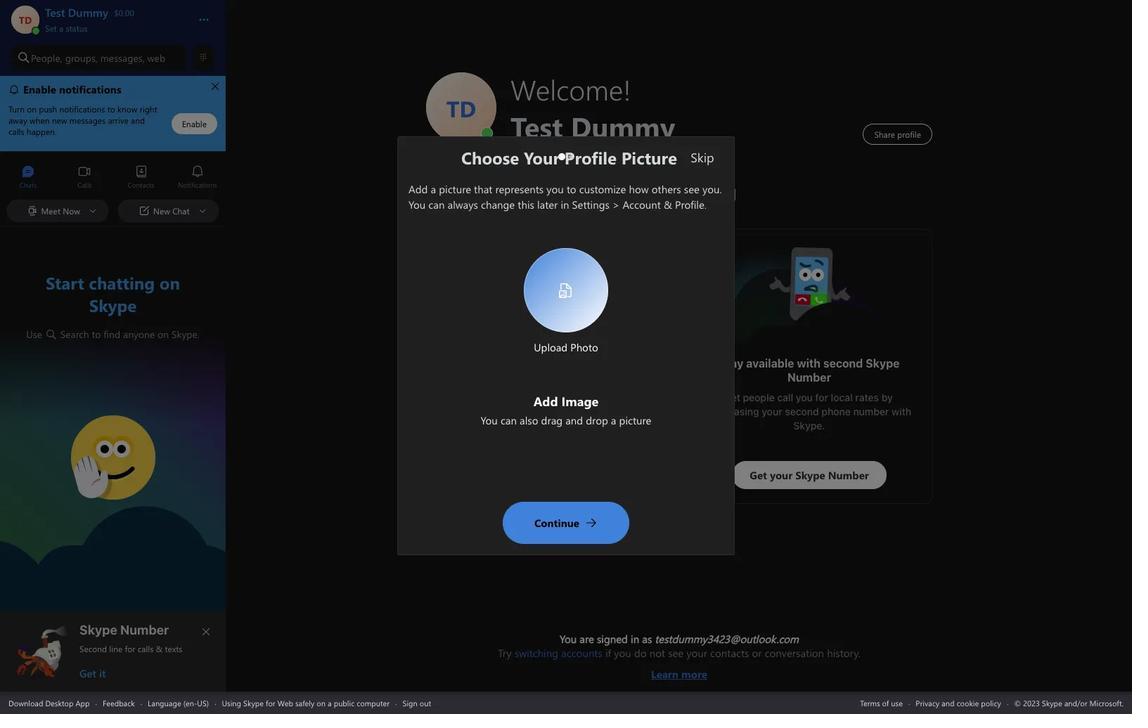 Task type: locate. For each thing, give the bounding box(es) containing it.
for for using skype for web safely on a public computer
[[266, 698, 276, 709]]

for right line
[[125, 644, 135, 655]]

you
[[796, 392, 813, 404], [614, 647, 632, 661]]

0 vertical spatial you
[[796, 392, 813, 404]]

desktop
[[45, 698, 73, 709]]

0 horizontal spatial with
[[531, 385, 551, 397]]

2 horizontal spatial skype
[[866, 357, 900, 370]]

anyone inside share the invite with anyone even if they aren't on skype. no sign ups or downloads required.
[[553, 385, 587, 397]]

2 vertical spatial for
[[266, 698, 276, 709]]

0 vertical spatial number
[[788, 371, 832, 384]]

your right see
[[687, 647, 708, 661]]

if
[[614, 385, 620, 397], [606, 647, 612, 661]]

stay available with second skype number
[[719, 357, 903, 384]]

policy
[[982, 698, 1002, 709]]

2 horizontal spatial with
[[892, 406, 912, 418]]

switching accounts link
[[515, 647, 603, 661]]

1 horizontal spatial your
[[762, 406, 783, 418]]

using skype for web safely on a public computer
[[222, 698, 390, 709]]

signed
[[597, 633, 628, 647]]

not
[[650, 647, 666, 661]]

1 horizontal spatial number
[[788, 371, 832, 384]]

by
[[882, 392, 893, 404]]

download
[[8, 698, 43, 709]]

people, groups, messages, web
[[31, 51, 165, 64]]

1 horizontal spatial skype
[[243, 698, 264, 709]]

if inside share the invite with anyone even if they aren't on skype. no sign ups or downloads required.
[[614, 385, 620, 397]]

on down the
[[480, 399, 492, 411]]

1 vertical spatial skype
[[80, 623, 117, 638]]

1 horizontal spatial for
[[266, 698, 276, 709]]

0 horizontal spatial second
[[785, 406, 819, 418]]

language (en-us) link
[[148, 698, 209, 709]]

0 horizontal spatial anyone
[[123, 328, 155, 342]]

1 horizontal spatial a
[[328, 698, 332, 709]]

you
[[560, 633, 577, 647]]

if right are
[[606, 647, 612, 661]]

you are signed in as
[[560, 633, 655, 647]]

1 vertical spatial if
[[606, 647, 612, 661]]

downloads
[[598, 399, 649, 411]]

share the invite with anyone even if they aren't on skype. no sign ups or downloads required.
[[450, 385, 651, 425]]

with right available
[[797, 357, 821, 370]]

a right set on the left top of the page
[[59, 23, 63, 34]]

skype up second
[[80, 623, 117, 638]]

people
[[743, 392, 775, 404]]

1 vertical spatial second
[[785, 406, 819, 418]]

0 vertical spatial if
[[614, 385, 620, 397]]

0 horizontal spatial a
[[59, 23, 63, 34]]

or inside share the invite with anyone even if they aren't on skype. no sign ups or downloads required.
[[586, 399, 596, 411]]

or inside try switching accounts if you do not see your contacts or conversation history. learn more
[[752, 647, 762, 661]]

you left do
[[614, 647, 632, 661]]

0 vertical spatial skype
[[866, 357, 900, 370]]

1 vertical spatial your
[[687, 647, 708, 661]]

set a status
[[45, 23, 88, 34]]

let people call you for local rates by purchasing your second phone number with skype.
[[708, 392, 915, 432]]

1 horizontal spatial you
[[796, 392, 813, 404]]

conversation
[[765, 647, 825, 661]]

0 horizontal spatial or
[[586, 399, 596, 411]]

local
[[831, 392, 853, 404]]

privacy and cookie policy
[[916, 698, 1002, 709]]

second up local
[[824, 357, 864, 370]]

you inside let people call you for local rates by purchasing your second phone number with skype.
[[796, 392, 813, 404]]

or right ups
[[586, 399, 596, 411]]

&
[[156, 644, 163, 655]]

on right safely
[[317, 698, 326, 709]]

if up downloads
[[614, 385, 620, 397]]

find
[[104, 328, 120, 342]]

with inside share the invite with anyone even if they aren't on skype. no sign ups or downloads required.
[[531, 385, 551, 397]]

second line for calls & texts
[[80, 644, 183, 655]]

your
[[762, 406, 783, 418], [687, 647, 708, 661]]

with
[[797, 357, 821, 370], [531, 385, 551, 397], [892, 406, 912, 418]]

1 horizontal spatial second
[[824, 357, 864, 370]]

1 horizontal spatial or
[[752, 647, 762, 661]]

1 vertical spatial you
[[614, 647, 632, 661]]

0 vertical spatial skype.
[[172, 328, 200, 342]]

sign out
[[403, 698, 431, 709]]

sign
[[403, 698, 418, 709]]

or
[[586, 399, 596, 411], [752, 647, 762, 661]]

0 vertical spatial second
[[824, 357, 864, 370]]

with up no
[[531, 385, 551, 397]]

1 horizontal spatial if
[[614, 385, 620, 397]]

1 horizontal spatial skype.
[[494, 399, 526, 411]]

anyone up ups
[[553, 385, 587, 397]]

1 horizontal spatial with
[[797, 357, 821, 370]]

on right 'find' at the left of page
[[158, 328, 169, 342]]

0 vertical spatial with
[[797, 357, 821, 370]]

required.
[[528, 413, 571, 425]]

using
[[222, 698, 241, 709]]

of
[[883, 698, 890, 709]]

2 horizontal spatial skype.
[[794, 420, 826, 432]]

tab list
[[0, 159, 226, 198]]

skype. inside let people call you for local rates by purchasing your second phone number with skype.
[[794, 420, 826, 432]]

your down call
[[762, 406, 783, 418]]

2 vertical spatial on
[[317, 698, 326, 709]]

anyone right 'find' at the left of page
[[123, 328, 155, 342]]

2 vertical spatial skype.
[[794, 420, 826, 432]]

skype
[[866, 357, 900, 370], [80, 623, 117, 638], [243, 698, 264, 709]]

2 horizontal spatial on
[[480, 399, 492, 411]]

with down "by"
[[892, 406, 912, 418]]

1 vertical spatial skype.
[[494, 399, 526, 411]]

0 vertical spatial a
[[59, 23, 63, 34]]

0 horizontal spatial your
[[687, 647, 708, 661]]

skype right using
[[243, 698, 264, 709]]

2 vertical spatial with
[[892, 406, 912, 418]]

texts
[[165, 644, 183, 655]]

or right contacts
[[752, 647, 762, 661]]

skype number element
[[12, 623, 215, 681]]

1 vertical spatial or
[[752, 647, 762, 661]]

1 vertical spatial number
[[120, 623, 169, 638]]

1 vertical spatial anyone
[[553, 385, 587, 397]]

0 horizontal spatial for
[[125, 644, 135, 655]]

for
[[816, 392, 829, 404], [125, 644, 135, 655], [266, 698, 276, 709]]

on
[[158, 328, 169, 342], [480, 399, 492, 411], [317, 698, 326, 709]]

0 horizontal spatial you
[[614, 647, 632, 661]]

number inside stay available with second skype number
[[788, 371, 832, 384]]

a
[[59, 23, 63, 34], [328, 698, 332, 709]]

number
[[854, 406, 890, 418]]

people,
[[31, 51, 62, 64]]

for left the "web"
[[266, 698, 276, 709]]

0 horizontal spatial on
[[158, 328, 169, 342]]

2 horizontal spatial for
[[816, 392, 829, 404]]

us)
[[197, 698, 209, 709]]

0 vertical spatial for
[[816, 392, 829, 404]]

on inside share the invite with anyone even if they aren't on skype. no sign ups or downloads required.
[[480, 399, 492, 411]]

1 horizontal spatial on
[[317, 698, 326, 709]]

1 vertical spatial with
[[531, 385, 551, 397]]

do
[[635, 647, 647, 661]]

skype inside stay available with second skype number
[[866, 357, 900, 370]]

number up call
[[788, 371, 832, 384]]

purchasing
[[708, 406, 760, 418]]

1 horizontal spatial anyone
[[553, 385, 587, 397]]

second down call
[[785, 406, 819, 418]]

1 vertical spatial on
[[480, 399, 492, 411]]

0 vertical spatial or
[[586, 399, 596, 411]]

for left local
[[816, 392, 829, 404]]

for inside skype number element
[[125, 644, 135, 655]]

number
[[788, 371, 832, 384], [120, 623, 169, 638]]

1 vertical spatial a
[[328, 698, 332, 709]]

stay
[[719, 357, 744, 370]]

using skype for web safely on a public computer link
[[222, 698, 390, 709]]

privacy
[[916, 698, 940, 709]]

number up calls on the left
[[120, 623, 169, 638]]

0 horizontal spatial skype.
[[172, 328, 200, 342]]

skype up "by"
[[866, 357, 900, 370]]

available
[[747, 357, 795, 370]]

0 horizontal spatial if
[[606, 647, 612, 661]]

a left the public on the left of the page
[[328, 698, 332, 709]]

you right call
[[796, 392, 813, 404]]

0 vertical spatial your
[[762, 406, 783, 418]]

1 vertical spatial for
[[125, 644, 135, 655]]

skype.
[[172, 328, 200, 342], [494, 399, 526, 411], [794, 420, 826, 432]]



Task type: describe. For each thing, give the bounding box(es) containing it.
terms of use link
[[861, 698, 903, 709]]

use
[[892, 698, 903, 709]]

0 vertical spatial anyone
[[123, 328, 155, 342]]

set a status button
[[45, 20, 184, 34]]

whosthis
[[768, 244, 811, 259]]

learn more link
[[498, 661, 861, 682]]

web
[[278, 698, 293, 709]]

more
[[682, 668, 708, 682]]

0 vertical spatial on
[[158, 328, 169, 342]]

privacy and cookie policy link
[[916, 698, 1002, 709]]

terms
[[861, 698, 881, 709]]

as
[[643, 633, 652, 647]]

status
[[66, 23, 88, 34]]

ups
[[566, 399, 584, 411]]

second inside let people call you for local rates by purchasing your second phone number with skype.
[[785, 406, 819, 418]]

hi
[[71, 416, 80, 431]]

line
[[109, 644, 123, 655]]

safely
[[295, 698, 315, 709]]

the
[[485, 385, 501, 397]]

a inside set a status button
[[59, 23, 63, 34]]

let
[[726, 392, 741, 404]]

(en-
[[183, 698, 197, 709]]

public
[[334, 698, 355, 709]]

terms of use
[[861, 698, 903, 709]]

learn
[[651, 668, 679, 682]]

download desktop app
[[8, 698, 90, 709]]

web
[[147, 51, 165, 64]]

for for second line for calls & texts
[[125, 644, 135, 655]]

2 vertical spatial skype
[[243, 698, 264, 709]]

call
[[778, 392, 794, 404]]

you inside try switching accounts if you do not see your contacts or conversation history. learn more
[[614, 647, 632, 661]]

aren't
[[450, 399, 477, 411]]

search
[[60, 328, 89, 342]]

invite
[[503, 385, 528, 397]]

try
[[498, 647, 512, 661]]

they
[[623, 385, 643, 397]]

0 horizontal spatial number
[[120, 623, 169, 638]]

language (en-us)
[[148, 698, 209, 709]]

even
[[589, 385, 611, 397]]

second
[[80, 644, 107, 655]]

no
[[529, 399, 542, 411]]

it
[[99, 667, 106, 681]]

computer
[[357, 698, 390, 709]]

switching
[[515, 647, 559, 661]]

feedback link
[[103, 698, 135, 709]]

are
[[580, 633, 594, 647]]

to
[[92, 328, 101, 342]]

mansurfer
[[507, 251, 558, 266]]

set
[[45, 23, 57, 34]]

second inside stay available with second skype number
[[824, 357, 864, 370]]

history.
[[828, 647, 861, 661]]

people, groups, messages, web button
[[11, 45, 186, 70]]

groups,
[[65, 51, 98, 64]]

search to find anyone on skype.
[[58, 328, 200, 342]]

download desktop app link
[[8, 698, 90, 709]]

in
[[631, 633, 640, 647]]

your inside let people call you for local rates by purchasing your second phone number with skype.
[[762, 406, 783, 418]]

skype. inside share the invite with anyone even if they aren't on skype. no sign ups or downloads required.
[[494, 399, 526, 411]]

sign out link
[[403, 698, 431, 709]]

cookie
[[957, 698, 980, 709]]

share
[[456, 385, 483, 397]]

feedback
[[103, 698, 135, 709]]

use
[[26, 328, 45, 342]]

rates
[[856, 392, 880, 404]]

your inside try switching accounts if you do not see your contacts or conversation history. learn more
[[687, 647, 708, 661]]

with inside stay available with second skype number
[[797, 357, 821, 370]]

messages,
[[100, 51, 145, 64]]

skype number
[[80, 623, 169, 638]]

for inside let people call you for local rates by purchasing your second phone number with skype.
[[816, 392, 829, 404]]

phone
[[822, 406, 851, 418]]

contacts
[[711, 647, 750, 661]]

get it
[[80, 667, 106, 681]]

sign
[[544, 399, 564, 411]]

see
[[669, 647, 684, 661]]

if inside try switching accounts if you do not see your contacts or conversation history. learn more
[[606, 647, 612, 661]]

out
[[420, 698, 431, 709]]

calls
[[138, 644, 154, 655]]

with inside let people call you for local rates by purchasing your second phone number with skype.
[[892, 406, 912, 418]]

0 horizontal spatial skype
[[80, 623, 117, 638]]

get
[[80, 667, 96, 681]]

and
[[942, 698, 955, 709]]

language
[[148, 698, 181, 709]]

accounts
[[562, 647, 603, 661]]

app
[[76, 698, 90, 709]]



Task type: vqa. For each thing, say whether or not it's contained in the screenshot.
help
no



